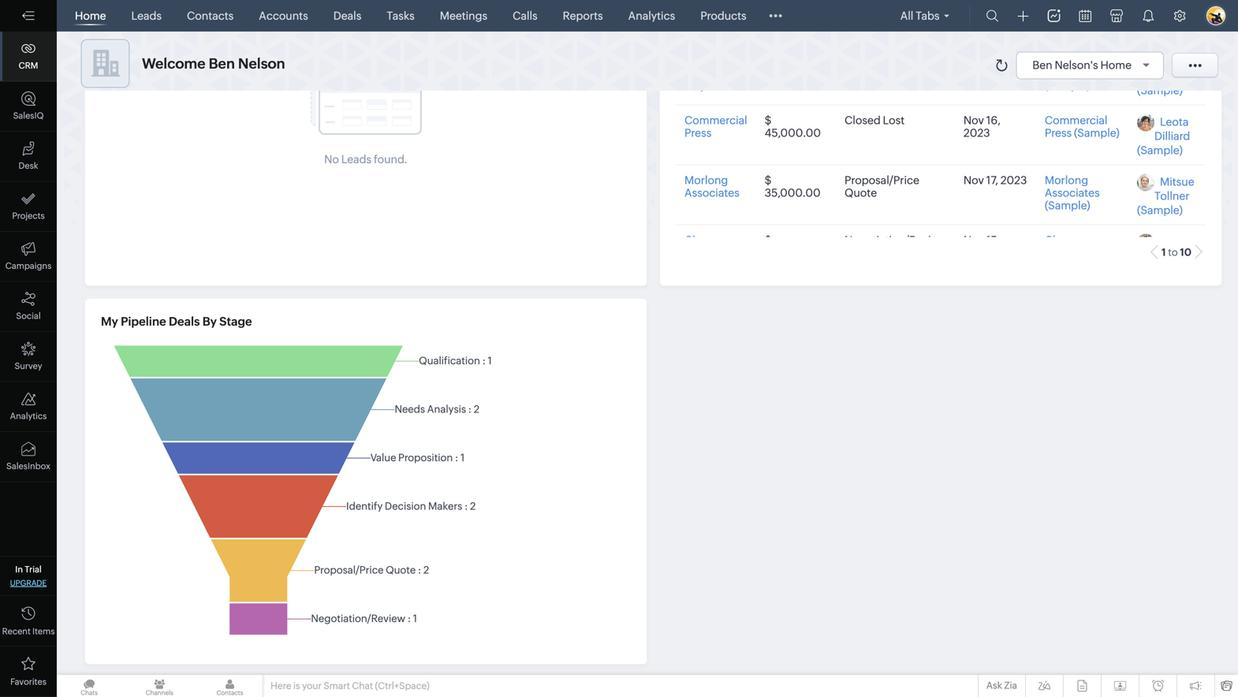 Task type: vqa. For each thing, say whether or not it's contained in the screenshot.
"Survey"
yes



Task type: describe. For each thing, give the bounding box(es) containing it.
reports
[[563, 9, 603, 22]]

meetings link
[[434, 0, 494, 32]]

campaigns link
[[0, 232, 57, 282]]

chat
[[352, 681, 373, 691]]

items
[[32, 627, 55, 636]]

here
[[271, 681, 291, 691]]

notifications image
[[1142, 9, 1155, 22]]

sales motivator image
[[1048, 9, 1060, 22]]

search image
[[986, 9, 999, 22]]

survey
[[15, 361, 42, 371]]

recent
[[2, 627, 31, 636]]

deals link
[[327, 0, 368, 32]]

reports link
[[557, 0, 609, 32]]

1 vertical spatial analytics link
[[0, 382, 57, 432]]

salesiq link
[[0, 82, 57, 132]]

contacts image
[[197, 675, 262, 697]]

(ctrl+space)
[[375, 681, 430, 691]]

social link
[[0, 282, 57, 332]]

products
[[701, 9, 747, 22]]

configure settings image
[[1174, 9, 1186, 22]]

salesinbox link
[[0, 432, 57, 482]]

desk
[[19, 161, 38, 171]]

leads
[[131, 9, 162, 22]]

social
[[16, 311, 41, 321]]

marketplace image
[[1110, 9, 1123, 22]]

accounts
[[259, 9, 308, 22]]

leads link
[[125, 0, 168, 32]]

in
[[15, 565, 23, 575]]

projects link
[[0, 182, 57, 232]]

projects
[[12, 211, 45, 221]]

contacts link
[[181, 0, 240, 32]]

crm link
[[0, 32, 57, 82]]

is
[[293, 681, 300, 691]]

tasks
[[387, 9, 415, 22]]

here is your smart chat (ctrl+space)
[[271, 681, 430, 691]]

products link
[[694, 0, 753, 32]]

recent items
[[2, 627, 55, 636]]

contacts
[[187, 9, 234, 22]]



Task type: locate. For each thing, give the bounding box(es) containing it.
home
[[75, 9, 106, 22]]

analytics up salesinbox link
[[10, 411, 47, 421]]

home link
[[69, 0, 112, 32]]

upgrade
[[10, 579, 47, 588]]

0 vertical spatial analytics
[[628, 9, 675, 22]]

chats image
[[57, 675, 122, 697]]

calendar image
[[1079, 10, 1092, 22]]

0 horizontal spatial analytics
[[10, 411, 47, 421]]

0 horizontal spatial analytics link
[[0, 382, 57, 432]]

1 vertical spatial analytics
[[10, 411, 47, 421]]

quick actions image
[[1018, 11, 1029, 22]]

ask zia
[[987, 680, 1017, 691]]

smart
[[324, 681, 350, 691]]

zia
[[1004, 680, 1017, 691]]

analytics right the reports
[[628, 9, 675, 22]]

salesiq
[[13, 111, 44, 121]]

analytics link
[[622, 0, 682, 32], [0, 382, 57, 432]]

desk link
[[0, 132, 57, 182]]

analytics link right the reports
[[622, 0, 682, 32]]

survey link
[[0, 332, 57, 382]]

meetings
[[440, 9, 488, 22]]

tasks link
[[380, 0, 421, 32]]

ask
[[987, 680, 1002, 691]]

analytics link down the survey
[[0, 382, 57, 432]]

1 horizontal spatial analytics
[[628, 9, 675, 22]]

trial
[[25, 565, 42, 575]]

deals
[[333, 9, 361, 22]]

accounts link
[[253, 0, 314, 32]]

all tabs
[[900, 9, 940, 22]]

favorites
[[10, 677, 46, 687]]

analytics
[[628, 9, 675, 22], [10, 411, 47, 421]]

campaigns
[[5, 261, 51, 271]]

channels image
[[127, 675, 192, 697]]

tabs
[[916, 9, 940, 22]]

your
[[302, 681, 322, 691]]

0 vertical spatial analytics link
[[622, 0, 682, 32]]

calls
[[513, 9, 538, 22]]

all
[[900, 9, 914, 22]]

crm
[[19, 61, 38, 71]]

salesinbox
[[6, 461, 50, 471]]

1 horizontal spatial analytics link
[[622, 0, 682, 32]]

calls link
[[506, 0, 544, 32]]

in trial upgrade
[[10, 565, 47, 588]]



